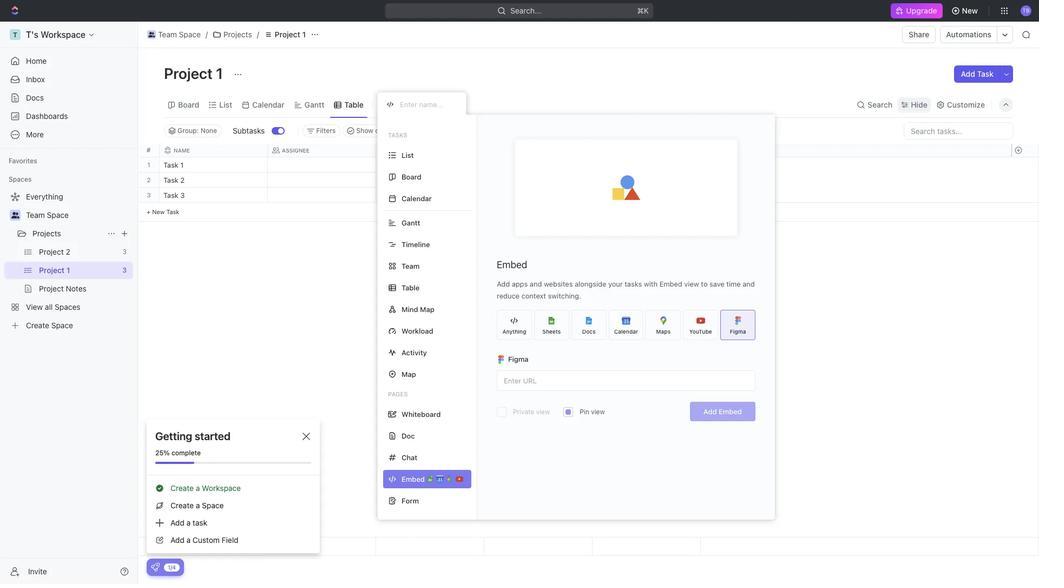 Task type: locate. For each thing, give the bounding box(es) containing it.
task down task 3
[[166, 208, 179, 215]]

home link
[[4, 53, 133, 70]]

map down activity
[[402, 370, 416, 379]]

2 up task 3
[[180, 176, 185, 185]]

0 vertical spatial projects
[[223, 30, 252, 39]]

2 horizontal spatial team
[[402, 262, 420, 270]]

0 vertical spatial gantt
[[305, 100, 324, 109]]

‎task for ‎task 1
[[163, 161, 178, 169]]

task inside row group
[[163, 191, 178, 200]]

docs down inbox
[[26, 93, 44, 102]]

create a workspace
[[170, 484, 241, 493]]

2 horizontal spatial space
[[202, 501, 224, 510]]

grid
[[138, 144, 1039, 556]]

1 vertical spatial to do
[[383, 192, 402, 199]]

0 horizontal spatial team space
[[26, 211, 69, 220]]

2 vertical spatial calendar
[[614, 328, 638, 335]]

getting
[[155, 430, 192, 443]]

pin
[[580, 408, 589, 416]]

0 horizontal spatial table
[[344, 100, 364, 109]]

1 vertical spatial do
[[393, 192, 402, 199]]

board inside board link
[[178, 100, 199, 109]]

1 horizontal spatial figma
[[730, 328, 746, 335]]

2 left ‎task 2
[[147, 176, 151, 183]]

0 horizontal spatial view
[[536, 408, 550, 416]]

0 horizontal spatial 3
[[147, 192, 151, 199]]

2 horizontal spatial embed
[[719, 408, 742, 416]]

0 horizontal spatial project
[[164, 64, 213, 82]]

pages
[[388, 391, 408, 398]]

add inside add apps and websites alongside your tasks with embed view to save time and reduce context switching.
[[497, 280, 510, 288]]

0 vertical spatial figma
[[730, 328, 746, 335]]

list
[[219, 100, 232, 109], [402, 151, 414, 159]]

add a custom field
[[170, 536, 238, 545]]

embed inside button
[[719, 408, 742, 416]]

0 vertical spatial board
[[178, 100, 199, 109]]

view for pin view
[[591, 408, 605, 416]]

1 vertical spatial project
[[164, 64, 213, 82]]

2 vertical spatial embed
[[719, 408, 742, 416]]

view inside add apps and websites alongside your tasks with embed view to save time and reduce context switching.
[[684, 280, 699, 288]]

1 horizontal spatial team space link
[[145, 28, 203, 41]]

to do cell for task 3
[[376, 188, 484, 202]]

0 vertical spatial new
[[962, 6, 978, 15]]

press space to select this row. row containing 1
[[138, 158, 160, 173]]

0 vertical spatial project 1
[[275, 30, 306, 39]]

0 vertical spatial to do
[[383, 177, 402, 184]]

add task
[[961, 69, 994, 78]]

1 vertical spatial projects link
[[32, 225, 103, 242]]

add for add embed
[[704, 408, 717, 416]]

create
[[170, 484, 194, 493], [170, 501, 194, 510]]

hide button
[[898, 97, 931, 112]]

and up context
[[530, 280, 542, 288]]

projects link
[[210, 28, 255, 41], [32, 225, 103, 242]]

1 vertical spatial embed
[[660, 280, 682, 288]]

2 horizontal spatial view
[[684, 280, 699, 288]]

1 horizontal spatial /
[[257, 30, 259, 39]]

team right user group icon
[[26, 211, 45, 220]]

row group containing ‎task 1
[[160, 158, 701, 222]]

create up add a task on the bottom left of the page
[[170, 501, 194, 510]]

0 horizontal spatial 2
[[147, 176, 151, 183]]

private view
[[513, 408, 550, 416]]

figma right youtube
[[730, 328, 746, 335]]

team down timeline
[[402, 262, 420, 270]]

calendar up timeline
[[402, 194, 432, 203]]

create up create a space
[[170, 484, 194, 493]]

press space to select this row. row containing 2
[[138, 173, 160, 188]]

1 vertical spatial board
[[402, 172, 421, 181]]

2 ‎task from the top
[[163, 176, 178, 185]]

projects inside sidebar navigation
[[32, 229, 61, 238]]

0 vertical spatial projects link
[[210, 28, 255, 41]]

‎task up ‎task 2
[[163, 161, 178, 169]]

1 do from the top
[[393, 177, 402, 184]]

1 vertical spatial team space link
[[26, 207, 131, 224]]

view
[[684, 280, 699, 288], [536, 408, 550, 416], [591, 408, 605, 416]]

1 horizontal spatial and
[[743, 280, 755, 288]]

⌘k
[[637, 6, 649, 15]]

calendar
[[252, 100, 285, 109], [402, 194, 432, 203], [614, 328, 638, 335]]

docs
[[26, 93, 44, 102], [582, 328, 596, 335]]

1 create from the top
[[170, 484, 194, 493]]

doc
[[402, 432, 415, 440]]

tree
[[4, 188, 133, 334]]

1 horizontal spatial docs
[[582, 328, 596, 335]]

to for ‎task 2
[[383, 177, 391, 184]]

1
[[302, 30, 306, 39], [216, 64, 223, 82], [180, 161, 184, 169], [147, 161, 150, 168]]

search button
[[854, 97, 896, 112]]

a down add a task on the bottom left of the page
[[186, 536, 191, 545]]

save
[[710, 280, 725, 288]]

1 horizontal spatial space
[[179, 30, 201, 39]]

2 horizontal spatial calendar
[[614, 328, 638, 335]]

25%
[[155, 449, 170, 457]]

‎task
[[163, 161, 178, 169], [163, 176, 178, 185]]

0 horizontal spatial new
[[152, 208, 165, 215]]

3 left task 3
[[147, 192, 151, 199]]

task for new task
[[166, 208, 179, 215]]

press space to select this row. row
[[138, 158, 160, 173], [160, 158, 701, 174], [138, 173, 160, 188], [160, 173, 701, 189], [138, 188, 160, 203], [160, 188, 701, 205], [160, 538, 701, 556]]

3
[[180, 191, 185, 200], [147, 192, 151, 199]]

new down task 3
[[152, 208, 165, 215]]

pin view
[[580, 408, 605, 416]]

calendar up subtasks button
[[252, 100, 285, 109]]

tree inside sidebar navigation
[[4, 188, 133, 334]]

to do
[[383, 177, 402, 184], [383, 192, 402, 199]]

tree containing team space
[[4, 188, 133, 334]]

2 vertical spatial to
[[701, 280, 708, 288]]

1 vertical spatial team space
[[26, 211, 69, 220]]

Enter URL text field
[[497, 371, 755, 391]]

1 horizontal spatial table
[[402, 283, 420, 292]]

team space
[[158, 30, 201, 39], [26, 211, 69, 220]]

‎task down the ‎task 1
[[163, 176, 178, 185]]

space right user group image
[[179, 30, 201, 39]]

add for add apps and websites alongside your tasks with embed view to save time and reduce context switching.
[[497, 280, 510, 288]]

0 vertical spatial task
[[977, 69, 994, 78]]

0 horizontal spatial board
[[178, 100, 199, 109]]

figma down anything
[[508, 355, 529, 364]]

1 horizontal spatial embed
[[660, 280, 682, 288]]

2 to do from the top
[[383, 192, 402, 199]]

3 down ‎task 2
[[180, 191, 185, 200]]

user group image
[[11, 212, 19, 219]]

create a space
[[170, 501, 224, 510]]

board left list link at top
[[178, 100, 199, 109]]

2 inside 1 2 3
[[147, 176, 151, 183]]

/
[[206, 30, 208, 39], [257, 30, 259, 39]]

a for workspace
[[196, 484, 200, 493]]

projects link inside tree
[[32, 225, 103, 242]]

and
[[530, 280, 542, 288], [743, 280, 755, 288]]

1 vertical spatial create
[[170, 501, 194, 510]]

0 horizontal spatial team
[[26, 211, 45, 220]]

2 do from the top
[[393, 192, 402, 199]]

do down tasks
[[393, 177, 402, 184]]

do up timeline
[[393, 192, 402, 199]]

2 for 1
[[147, 176, 151, 183]]

and right "time"
[[743, 280, 755, 288]]

0 vertical spatial calendar
[[252, 100, 285, 109]]

1 to do from the top
[[383, 177, 402, 184]]

2 for ‎task
[[180, 176, 185, 185]]

0 horizontal spatial calendar
[[252, 100, 285, 109]]

a for space
[[196, 501, 200, 510]]

0 horizontal spatial projects link
[[32, 225, 103, 242]]

0 vertical spatial project
[[275, 30, 300, 39]]

0 vertical spatial table
[[344, 100, 364, 109]]

docs right sheets
[[582, 328, 596, 335]]

0 vertical spatial list
[[219, 100, 232, 109]]

list down tasks
[[402, 151, 414, 159]]

view right pin at the bottom of page
[[591, 408, 605, 416]]

table
[[344, 100, 364, 109], [402, 283, 420, 292]]

2 create from the top
[[170, 501, 194, 510]]

a for task
[[186, 519, 191, 528]]

cell
[[268, 158, 376, 172], [376, 158, 484, 172], [484, 158, 593, 172], [268, 173, 376, 187], [484, 173, 593, 187], [268, 188, 376, 202], [484, 188, 593, 202]]

1 horizontal spatial projects
[[223, 30, 252, 39]]

1 vertical spatial list
[[402, 151, 414, 159]]

table up show at the left of the page
[[344, 100, 364, 109]]

project
[[275, 30, 300, 39], [164, 64, 213, 82]]

0 horizontal spatial team space link
[[26, 207, 131, 224]]

0 vertical spatial create
[[170, 484, 194, 493]]

new button
[[947, 2, 985, 19]]

switching.
[[548, 292, 581, 300]]

new inside button
[[962, 6, 978, 15]]

view button
[[377, 92, 412, 117]]

1 vertical spatial team
[[26, 211, 45, 220]]

team space inside sidebar navigation
[[26, 211, 69, 220]]

new for new
[[962, 6, 978, 15]]

add task button
[[955, 65, 1000, 83]]

maps
[[656, 328, 671, 335]]

favorites
[[9, 157, 37, 165]]

2 to do cell from the top
[[376, 188, 484, 202]]

do for ‎task 2
[[393, 177, 402, 184]]

task up customize
[[977, 69, 994, 78]]

0 horizontal spatial space
[[47, 211, 69, 220]]

team inside sidebar navigation
[[26, 211, 45, 220]]

add embed button
[[690, 402, 756, 422]]

2 vertical spatial team
[[402, 262, 420, 270]]

1 vertical spatial task
[[163, 191, 178, 200]]

1 horizontal spatial board
[[402, 172, 421, 181]]

1 vertical spatial to
[[383, 192, 391, 199]]

1 vertical spatial new
[[152, 208, 165, 215]]

1 vertical spatial space
[[47, 211, 69, 220]]

table up mind at left bottom
[[402, 283, 420, 292]]

to do for task 3
[[383, 192, 402, 199]]

press space to select this row. row containing 3
[[138, 188, 160, 203]]

view left save at the top
[[684, 280, 699, 288]]

projects
[[223, 30, 252, 39], [32, 229, 61, 238]]

1 vertical spatial docs
[[582, 328, 596, 335]]

team
[[158, 30, 177, 39], [26, 211, 45, 220], [402, 262, 420, 270]]

space right user group icon
[[47, 211, 69, 220]]

view for private view
[[536, 408, 550, 416]]

2 vertical spatial space
[[202, 501, 224, 510]]

0 horizontal spatial and
[[530, 280, 542, 288]]

gantt
[[305, 100, 324, 109], [402, 218, 420, 227]]

to do cell
[[376, 173, 484, 187], [376, 188, 484, 202]]

1 vertical spatial to do cell
[[376, 188, 484, 202]]

new
[[962, 6, 978, 15], [152, 208, 165, 215]]

task
[[977, 69, 994, 78], [163, 191, 178, 200], [166, 208, 179, 215]]

project 1
[[275, 30, 306, 39], [164, 64, 226, 82]]

1 horizontal spatial list
[[402, 151, 414, 159]]

to for task 3
[[383, 192, 391, 199]]

custom
[[193, 536, 220, 545]]

2 / from the left
[[257, 30, 259, 39]]

a
[[196, 484, 200, 493], [196, 501, 200, 510], [186, 519, 191, 528], [186, 536, 191, 545]]

team space right user group image
[[158, 30, 201, 39]]

create for create a space
[[170, 501, 194, 510]]

list up subtasks button
[[219, 100, 232, 109]]

team space right user group icon
[[26, 211, 69, 220]]

2 vertical spatial task
[[166, 208, 179, 215]]

0 vertical spatial docs
[[26, 93, 44, 102]]

whiteboard
[[402, 410, 441, 419]]

1 horizontal spatial view
[[591, 408, 605, 416]]

gantt inside 'gantt' "link"
[[305, 100, 324, 109]]

upgrade
[[906, 6, 937, 15]]

with
[[644, 280, 658, 288]]

row group
[[138, 158, 160, 222], [160, 158, 701, 222], [1012, 158, 1039, 222], [1012, 538, 1039, 556]]

board down tasks
[[402, 172, 421, 181]]

a up create a space
[[196, 484, 200, 493]]

1 vertical spatial table
[[402, 283, 420, 292]]

add for add a task
[[170, 519, 184, 528]]

search
[[868, 100, 893, 109]]

0 horizontal spatial embed
[[497, 259, 527, 271]]

0 vertical spatial map
[[420, 305, 435, 314]]

1 vertical spatial figma
[[508, 355, 529, 364]]

a left the task
[[186, 519, 191, 528]]

0 vertical spatial to
[[383, 177, 391, 184]]

0 vertical spatial team space
[[158, 30, 201, 39]]

1 horizontal spatial team space
[[158, 30, 201, 39]]

0 horizontal spatial map
[[402, 370, 416, 379]]

press space to select this row. row containing task 3
[[160, 188, 701, 205]]

1 inside 1 2 3
[[147, 161, 150, 168]]

user group image
[[148, 32, 155, 37]]

reduce
[[497, 292, 520, 300]]

map
[[420, 305, 435, 314], [402, 370, 416, 379]]

closed
[[375, 127, 396, 135]]

0 horizontal spatial project 1
[[164, 64, 226, 82]]

gantt up timeline
[[402, 218, 420, 227]]

to do for ‎task 2
[[383, 177, 402, 184]]

1 horizontal spatial 2
[[180, 176, 185, 185]]

1 vertical spatial ‎task
[[163, 176, 178, 185]]

gantt left the table link
[[305, 100, 324, 109]]

figma
[[730, 328, 746, 335], [508, 355, 529, 364]]

0 vertical spatial embed
[[497, 259, 527, 271]]

a up the task
[[196, 501, 200, 510]]

do
[[393, 177, 402, 184], [393, 192, 402, 199]]

team right user group image
[[158, 30, 177, 39]]

0 vertical spatial ‎task
[[163, 161, 178, 169]]

to
[[383, 177, 391, 184], [383, 192, 391, 199], [701, 280, 708, 288]]

0 horizontal spatial projects
[[32, 229, 61, 238]]

space
[[179, 30, 201, 39], [47, 211, 69, 220], [202, 501, 224, 510]]

1 to do cell from the top
[[376, 173, 484, 187]]

map right mind at left bottom
[[420, 305, 435, 314]]

a for custom
[[186, 536, 191, 545]]

0 vertical spatial team
[[158, 30, 177, 39]]

task inside button
[[977, 69, 994, 78]]

row
[[160, 144, 701, 158]]

1 vertical spatial map
[[402, 370, 416, 379]]

new up automations
[[962, 6, 978, 15]]

1 ‎task from the top
[[163, 161, 178, 169]]

view right private
[[536, 408, 550, 416]]

1 vertical spatial projects
[[32, 229, 61, 238]]

space down the create a workspace
[[202, 501, 224, 510]]

task down ‎task 2
[[163, 191, 178, 200]]

0 vertical spatial to do cell
[[376, 173, 484, 187]]

row inside grid
[[160, 144, 701, 158]]

1 horizontal spatial gantt
[[402, 218, 420, 227]]

0 horizontal spatial docs
[[26, 93, 44, 102]]

calendar left the maps
[[614, 328, 638, 335]]

hide
[[911, 100, 928, 109]]

spaces
[[9, 175, 32, 183]]

alongside
[[575, 280, 606, 288]]

1 horizontal spatial team
[[158, 30, 177, 39]]

1 vertical spatial calendar
[[402, 194, 432, 203]]

1 horizontal spatial 3
[[180, 191, 185, 200]]

invite
[[28, 567, 47, 576]]

view button
[[377, 97, 412, 112]]



Task type: vqa. For each thing, say whether or not it's contained in the screenshot.
Field
yes



Task type: describe. For each thing, give the bounding box(es) containing it.
your
[[608, 280, 623, 288]]

field
[[222, 536, 238, 545]]

show
[[356, 127, 373, 135]]

add for add a custom field
[[170, 536, 184, 545]]

‎task 1
[[163, 161, 184, 169]]

apps
[[512, 280, 528, 288]]

1 horizontal spatial project 1
[[275, 30, 306, 39]]

docs inside sidebar navigation
[[26, 93, 44, 102]]

space inside sidebar navigation
[[47, 211, 69, 220]]

table link
[[342, 97, 364, 112]]

sheets
[[542, 328, 561, 335]]

grid containing ‎task 1
[[138, 144, 1039, 556]]

subtasks
[[233, 126, 265, 135]]

customize
[[947, 100, 985, 109]]

chat
[[402, 453, 417, 462]]

task
[[193, 519, 207, 528]]

create for create a workspace
[[170, 484, 194, 493]]

‎task for ‎task 2
[[163, 176, 178, 185]]

1 horizontal spatial projects link
[[210, 28, 255, 41]]

add embed
[[704, 408, 742, 416]]

activity
[[402, 348, 427, 357]]

1 2 3
[[147, 161, 151, 199]]

1 vertical spatial project 1
[[164, 64, 226, 82]]

embed inside add apps and websites alongside your tasks with embed view to save time and reduce context switching.
[[660, 280, 682, 288]]

list link
[[217, 97, 232, 112]]

table inside the table link
[[344, 100, 364, 109]]

tasks
[[388, 132, 407, 139]]

search...
[[511, 6, 542, 15]]

show closed button
[[343, 124, 401, 137]]

context
[[522, 292, 546, 300]]

time
[[727, 280, 741, 288]]

complete
[[172, 449, 201, 457]]

gantt link
[[302, 97, 324, 112]]

1 horizontal spatial project
[[275, 30, 300, 39]]

new task
[[152, 208, 179, 215]]

2 and from the left
[[743, 280, 755, 288]]

to do cell for ‎task 2
[[376, 173, 484, 187]]

do for task 3
[[393, 192, 402, 199]]

inbox
[[26, 75, 45, 84]]

task 3
[[163, 191, 185, 200]]

getting started
[[155, 430, 231, 443]]

mind map
[[402, 305, 435, 314]]

add a task
[[170, 519, 207, 528]]

task for add task
[[977, 69, 994, 78]]

project 1 link
[[261, 28, 309, 41]]

home
[[26, 56, 47, 65]]

mind
[[402, 305, 418, 314]]

automations
[[946, 30, 992, 39]]

new for new task
[[152, 208, 165, 215]]

1 and from the left
[[530, 280, 542, 288]]

1/4
[[168, 564, 176, 571]]

timeline
[[402, 240, 430, 249]]

inbox link
[[4, 71, 133, 88]]

to inside add apps and websites alongside your tasks with embed view to save time and reduce context switching.
[[701, 280, 708, 288]]

0 vertical spatial space
[[179, 30, 201, 39]]

private
[[513, 408, 534, 416]]

add apps and websites alongside your tasks with embed view to save time and reduce context switching.
[[497, 280, 755, 300]]

tasks
[[625, 280, 642, 288]]

#
[[146, 146, 151, 154]]

automations button
[[941, 27, 997, 43]]

workload
[[402, 327, 433, 335]]

websites
[[544, 280, 573, 288]]

‎task 2
[[163, 176, 185, 185]]

1 vertical spatial gantt
[[402, 218, 420, 227]]

press space to select this row. row containing ‎task 2
[[160, 173, 701, 189]]

dashboards
[[26, 111, 68, 121]]

calendar inside calendar link
[[252, 100, 285, 109]]

calendar link
[[250, 97, 285, 112]]

0 vertical spatial team space link
[[145, 28, 203, 41]]

1 horizontal spatial map
[[420, 305, 435, 314]]

share
[[909, 30, 930, 39]]

25% complete
[[155, 449, 201, 457]]

Search tasks... text field
[[904, 123, 1013, 139]]

1 / from the left
[[206, 30, 208, 39]]

workspace
[[202, 484, 241, 493]]

Enter name... field
[[399, 100, 457, 109]]

press space to select this row. row containing ‎task 1
[[160, 158, 701, 174]]

customize button
[[933, 97, 988, 112]]

view
[[391, 100, 409, 109]]

form
[[402, 497, 419, 505]]

anything
[[503, 328, 526, 335]]

onboarding checklist button element
[[151, 563, 160, 572]]

onboarding checklist button image
[[151, 563, 160, 572]]

show closed
[[356, 127, 396, 135]]

upgrade link
[[891, 3, 943, 18]]

started
[[195, 430, 231, 443]]

close image
[[303, 433, 310, 441]]

row group containing 1 2 3
[[138, 158, 160, 222]]

sidebar navigation
[[0, 22, 138, 585]]

board link
[[176, 97, 199, 112]]

docs link
[[4, 89, 133, 107]]

subtasks button
[[228, 122, 272, 140]]

dashboards link
[[4, 108, 133, 125]]

share button
[[902, 26, 936, 43]]

add for add task
[[961, 69, 975, 78]]

youtube
[[689, 328, 712, 335]]

0 horizontal spatial list
[[219, 100, 232, 109]]

favorites button
[[4, 155, 42, 168]]

1 horizontal spatial calendar
[[402, 194, 432, 203]]



